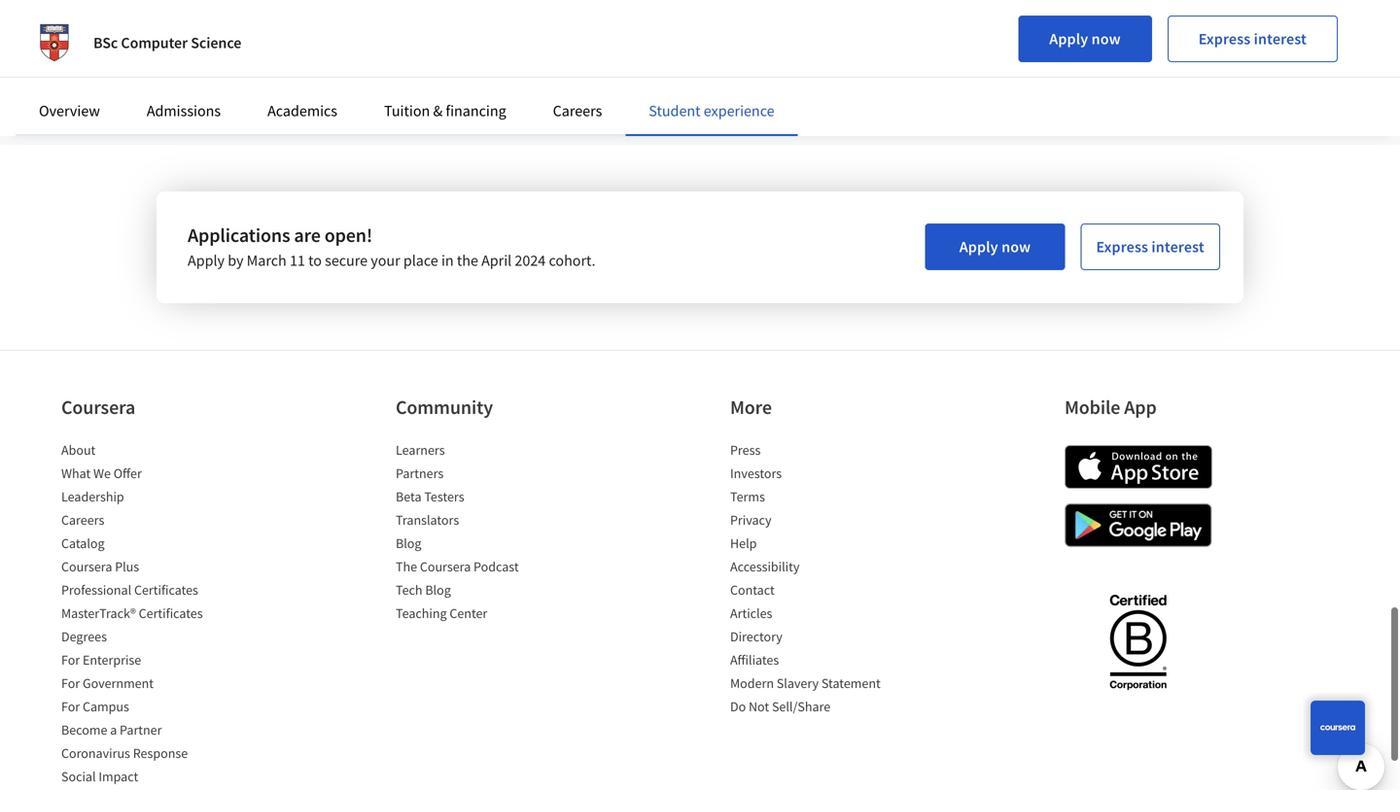 Task type: locate. For each thing, give the bounding box(es) containing it.
help
[[731, 534, 757, 552]]

1 vertical spatial express interest button
[[1081, 223, 1221, 270]]

academics
[[268, 101, 338, 121]]

terms link
[[731, 488, 765, 505]]

tuition & financing link
[[384, 101, 506, 121]]

blog up teaching center "link"
[[425, 581, 451, 599]]

2 for from the top
[[61, 674, 80, 692]]

april
[[482, 250, 512, 270]]

now for bsc computer science
[[1092, 29, 1121, 49]]

about
[[61, 441, 96, 458]]

0 vertical spatial for
[[61, 651, 80, 669]]

affiliates
[[731, 651, 779, 669]]

partners link
[[396, 464, 444, 482]]

translators link
[[396, 511, 459, 528]]

1 horizontal spatial interest
[[1255, 29, 1308, 49]]

list
[[61, 440, 227, 790], [396, 440, 561, 627], [731, 440, 896, 720]]

response
[[133, 744, 188, 762]]

0 horizontal spatial interest
[[1152, 237, 1205, 256]]

1 vertical spatial careers
[[61, 511, 104, 528]]

a
[[110, 721, 117, 739]]

list for coursera
[[61, 440, 227, 790]]

express interest for bsc computer science
[[1199, 29, 1308, 49]]

are
[[294, 223, 321, 247]]

applications are open! apply by march 11 to secure your place in the april 2024 cohort.
[[188, 223, 596, 270]]

apply inside applications are open! apply by march 11 to secure your place in the april 2024 cohort.
[[188, 250, 225, 270]]

3 for from the top
[[61, 698, 80, 715]]

investors link
[[731, 464, 782, 482]]

careers link up catalog link
[[61, 511, 104, 528]]

1 horizontal spatial careers
[[553, 101, 602, 121]]

1 horizontal spatial apply now
[[1050, 29, 1121, 49]]

1 horizontal spatial now
[[1092, 29, 1121, 49]]

what we offer link
[[61, 464, 142, 482]]

coursera inside the learners partners beta testers translators blog the coursera podcast tech blog teaching center
[[420, 558, 471, 575]]

1 vertical spatial express
[[1097, 237, 1149, 256]]

we
[[93, 464, 111, 482]]

apply now for apply by march 11 to secure your place in the april 2024 cohort.
[[960, 237, 1031, 256]]

enterprise
[[83, 651, 141, 669]]

coronavirus
[[61, 744, 130, 762]]

1 vertical spatial now
[[1002, 237, 1031, 256]]

apply for apply by march 11 to secure your place in the april 2024 cohort.
[[960, 237, 999, 256]]

get it on google play image
[[1065, 503, 1213, 547]]

coursera
[[61, 395, 135, 419], [61, 558, 112, 575], [420, 558, 471, 575]]

march
[[247, 250, 287, 270]]

1 horizontal spatial express
[[1199, 29, 1251, 49]]

interest
[[1255, 29, 1308, 49], [1152, 237, 1205, 256]]

blog
[[396, 534, 422, 552], [425, 581, 451, 599]]

1 horizontal spatial list
[[396, 440, 561, 627]]

mobile
[[1065, 395, 1121, 419]]

contact link
[[731, 581, 775, 599]]

0 vertical spatial careers
[[553, 101, 602, 121]]

blog up the
[[396, 534, 422, 552]]

list containing learners
[[396, 440, 561, 627]]

the
[[457, 250, 479, 270]]

careers up catalog link
[[61, 511, 104, 528]]

0 vertical spatial apply now button
[[1019, 16, 1153, 62]]

bsc computer science
[[93, 33, 242, 53]]

mobile app
[[1065, 395, 1157, 419]]

1 vertical spatial certificates
[[139, 604, 203, 622]]

apply now button for apply by march 11 to secure your place in the april 2024 cohort.
[[926, 223, 1066, 270]]

1 vertical spatial express interest
[[1097, 237, 1205, 256]]

admissions link
[[147, 101, 221, 121]]

0 horizontal spatial express
[[1097, 237, 1149, 256]]

professional
[[61, 581, 132, 599]]

terms
[[731, 488, 765, 505]]

plus
[[115, 558, 139, 575]]

certificates
[[134, 581, 198, 599], [139, 604, 203, 622]]

interest for bsc computer science
[[1255, 29, 1308, 49]]

0 vertical spatial express interest
[[1199, 29, 1308, 49]]

list containing about
[[61, 440, 227, 790]]

1 horizontal spatial careers link
[[553, 101, 602, 121]]

in
[[442, 250, 454, 270]]

1 horizontal spatial blog
[[425, 581, 451, 599]]

professional certificates link
[[61, 581, 198, 599]]

0 horizontal spatial apply
[[188, 250, 225, 270]]

0 horizontal spatial apply now
[[960, 237, 1031, 256]]

coursera inside about what we offer leadership careers catalog coursera plus professional certificates mastertrack® certificates degrees for enterprise for government for campus become a partner coronavirus response social impact
[[61, 558, 112, 575]]

0 vertical spatial express
[[1199, 29, 1251, 49]]

0 horizontal spatial blog
[[396, 534, 422, 552]]

to
[[308, 250, 322, 270]]

express interest for apply by march 11 to secure your place in the april 2024 cohort.
[[1097, 237, 1205, 256]]

0 vertical spatial now
[[1092, 29, 1121, 49]]

2 vertical spatial for
[[61, 698, 80, 715]]

2 horizontal spatial apply
[[1050, 29, 1089, 49]]

careers link left student
[[553, 101, 602, 121]]

careers left student
[[553, 101, 602, 121]]

directory link
[[731, 628, 783, 645]]

2 horizontal spatial list
[[731, 440, 896, 720]]

coronavirus response link
[[61, 744, 188, 762]]

1 vertical spatial interest
[[1152, 237, 1205, 256]]

degrees link
[[61, 628, 107, 645]]

express interest button for apply by march 11 to secure your place in the april 2024 cohort.
[[1081, 223, 1221, 270]]

apply now
[[1050, 29, 1121, 49], [960, 237, 1031, 256]]

experience
[[704, 101, 775, 121]]

0 vertical spatial certificates
[[134, 581, 198, 599]]

express for bsc computer science
[[1199, 29, 1251, 49]]

1 vertical spatial for
[[61, 674, 80, 692]]

by
[[228, 250, 244, 270]]

0 horizontal spatial careers
[[61, 511, 104, 528]]

overview
[[39, 101, 100, 121]]

3 list from the left
[[731, 440, 896, 720]]

0 horizontal spatial list
[[61, 440, 227, 790]]

certificates down professional certificates link
[[139, 604, 203, 622]]

1 for from the top
[[61, 651, 80, 669]]

privacy link
[[731, 511, 772, 528]]

for up become
[[61, 698, 80, 715]]

1 vertical spatial blog
[[425, 581, 451, 599]]

become a partner link
[[61, 721, 162, 739]]

what
[[61, 464, 91, 482]]

place
[[404, 250, 439, 270]]

for down the degrees link
[[61, 651, 80, 669]]

impact
[[99, 768, 138, 785]]

academics link
[[268, 101, 338, 121]]

0 vertical spatial express interest button
[[1168, 16, 1339, 62]]

1 horizontal spatial apply
[[960, 237, 999, 256]]

center
[[450, 604, 488, 622]]

0 horizontal spatial now
[[1002, 237, 1031, 256]]

certificates up mastertrack® certificates link
[[134, 581, 198, 599]]

0 vertical spatial blog
[[396, 534, 422, 552]]

cohort.
[[549, 250, 596, 270]]

1 list from the left
[[61, 440, 227, 790]]

1 vertical spatial apply now
[[960, 237, 1031, 256]]

about link
[[61, 441, 96, 458]]

0 vertical spatial interest
[[1255, 29, 1308, 49]]

slavery
[[777, 674, 819, 692]]

secure
[[325, 250, 368, 270]]

list containing press
[[731, 440, 896, 720]]

1 vertical spatial careers link
[[61, 511, 104, 528]]

coursera for about what we offer leadership careers catalog coursera plus professional certificates mastertrack® certificates degrees for enterprise for government for campus become a partner coronavirus response social impact
[[61, 558, 112, 575]]

list for community
[[396, 440, 561, 627]]

coursera down catalog
[[61, 558, 112, 575]]

for government link
[[61, 674, 154, 692]]

coursera up tech blog link
[[420, 558, 471, 575]]

more
[[731, 395, 772, 419]]

your
[[371, 250, 400, 270]]

now
[[1092, 29, 1121, 49], [1002, 237, 1031, 256]]

apply
[[1050, 29, 1089, 49], [960, 237, 999, 256], [188, 250, 225, 270]]

for up for campus link
[[61, 674, 80, 692]]

translators
[[396, 511, 459, 528]]

apply now button
[[1019, 16, 1153, 62], [926, 223, 1066, 270]]

0 vertical spatial apply now
[[1050, 29, 1121, 49]]

1 vertical spatial apply now button
[[926, 223, 1066, 270]]

2 list from the left
[[396, 440, 561, 627]]

student experience link
[[649, 101, 775, 121]]



Task type: describe. For each thing, give the bounding box(es) containing it.
careers inside about what we offer leadership careers catalog coursera plus professional certificates mastertrack® certificates degrees for enterprise for government for campus become a partner coronavirus response social impact
[[61, 511, 104, 528]]

logo of certified b corporation image
[[1099, 583, 1179, 700]]

community
[[396, 395, 493, 419]]

express for apply by march 11 to secure your place in the april 2024 cohort.
[[1097, 237, 1149, 256]]

press link
[[731, 441, 761, 458]]

apply for bsc computer science
[[1050, 29, 1089, 49]]

podcast
[[474, 558, 519, 575]]

not
[[749, 698, 770, 715]]

tuition
[[384, 101, 430, 121]]

social
[[61, 768, 96, 785]]

government
[[83, 674, 154, 692]]

campus
[[83, 698, 129, 715]]

for enterprise link
[[61, 651, 141, 669]]

mastertrack® certificates link
[[61, 604, 203, 622]]

catalog
[[61, 534, 105, 552]]

coursera plus link
[[61, 558, 139, 575]]

coursera up the about link
[[61, 395, 135, 419]]

admissions
[[147, 101, 221, 121]]

leadership link
[[61, 488, 124, 505]]

modern slavery statement link
[[731, 674, 881, 692]]

modern
[[731, 674, 774, 692]]

interest for apply by march 11 to secure your place in the april 2024 cohort.
[[1152, 237, 1205, 256]]

partner
[[120, 721, 162, 739]]

download on the app store image
[[1065, 445, 1213, 489]]

learners
[[396, 441, 445, 458]]

2024
[[515, 250, 546, 270]]

student
[[649, 101, 701, 121]]

express interest button for bsc computer science
[[1168, 16, 1339, 62]]

partners
[[396, 464, 444, 482]]

do
[[731, 698, 746, 715]]

tech
[[396, 581, 423, 599]]

financing
[[446, 101, 506, 121]]

university of london logo image
[[31, 19, 78, 66]]

list for more
[[731, 440, 896, 720]]

teaching
[[396, 604, 447, 622]]

degrees
[[61, 628, 107, 645]]

0 vertical spatial careers link
[[553, 101, 602, 121]]

teaching center link
[[396, 604, 488, 622]]

privacy
[[731, 511, 772, 528]]

statement
[[822, 674, 881, 692]]

become
[[61, 721, 107, 739]]

bsc
[[93, 33, 118, 53]]

for campus link
[[61, 698, 129, 715]]

0 horizontal spatial careers link
[[61, 511, 104, 528]]

open!
[[325, 223, 373, 247]]

social impact link
[[61, 768, 138, 785]]

&
[[433, 101, 443, 121]]

articles
[[731, 604, 773, 622]]

leadership
[[61, 488, 124, 505]]

articles link
[[731, 604, 773, 622]]

science
[[191, 33, 242, 53]]

now for apply by march 11 to secure your place in the april 2024 cohort.
[[1002, 237, 1031, 256]]

investors
[[731, 464, 782, 482]]

sell/share
[[772, 698, 831, 715]]

contact
[[731, 581, 775, 599]]

offer
[[114, 464, 142, 482]]

help link
[[731, 534, 757, 552]]

computer
[[121, 33, 188, 53]]

do not sell/share link
[[731, 698, 831, 715]]

overview link
[[39, 101, 100, 121]]

app
[[1125, 395, 1157, 419]]

about what we offer leadership careers catalog coursera plus professional certificates mastertrack® certificates degrees for enterprise for government for campus become a partner coronavirus response social impact
[[61, 441, 203, 785]]

beta testers link
[[396, 488, 465, 505]]

student experience
[[649, 101, 775, 121]]

tuition & financing
[[384, 101, 506, 121]]

directory
[[731, 628, 783, 645]]

learners link
[[396, 441, 445, 458]]

accessibility
[[731, 558, 800, 575]]

testers
[[424, 488, 465, 505]]

apply now for bsc computer science
[[1050, 29, 1121, 49]]

learners partners beta testers translators blog the coursera podcast tech blog teaching center
[[396, 441, 519, 622]]

mastertrack®
[[61, 604, 136, 622]]

beta
[[396, 488, 422, 505]]

the coursera podcast link
[[396, 558, 519, 575]]

apply now button for bsc computer science
[[1019, 16, 1153, 62]]

the
[[396, 558, 417, 575]]

11
[[290, 250, 305, 270]]

coursera for learners partners beta testers translators blog the coursera podcast tech blog teaching center
[[420, 558, 471, 575]]

press investors terms privacy help accessibility contact articles directory affiliates modern slavery statement do not sell/share
[[731, 441, 881, 715]]

applications
[[188, 223, 290, 247]]

press
[[731, 441, 761, 458]]



Task type: vqa. For each thing, say whether or not it's contained in the screenshot.
bottommost the questions
no



